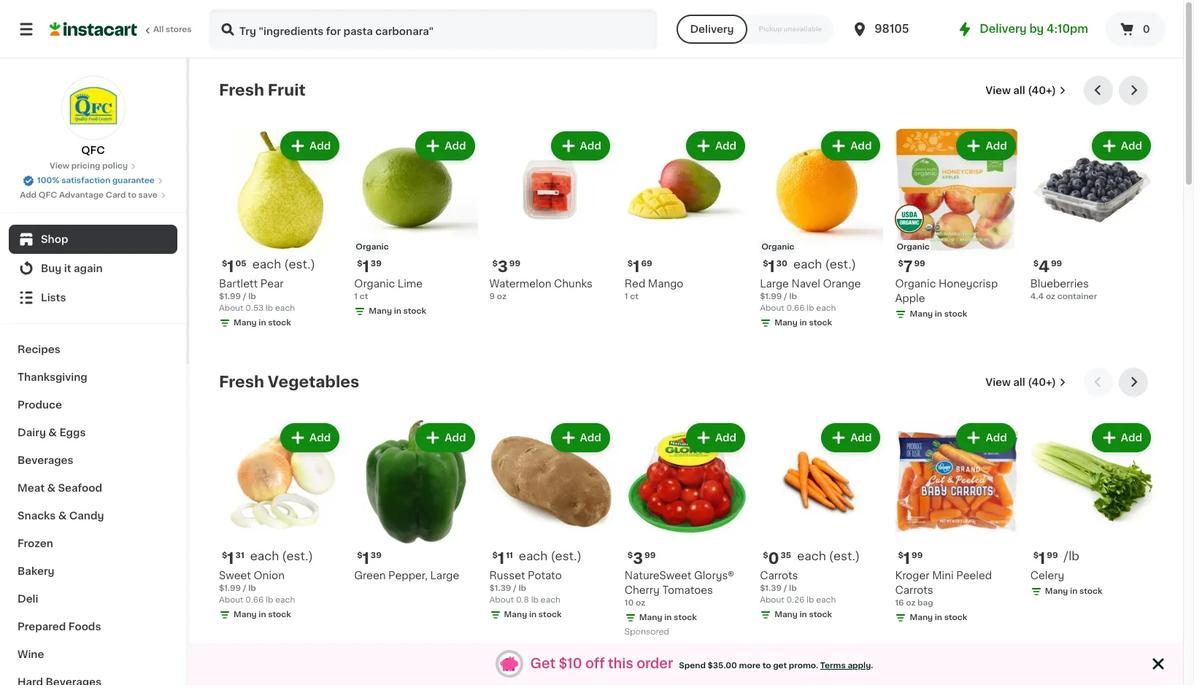 Task type: locate. For each thing, give the bounding box(es) containing it.
oz
[[497, 293, 507, 301], [1046, 293, 1056, 301], [906, 600, 916, 608], [636, 600, 646, 608]]

Search field
[[210, 10, 657, 48]]

qfc down 100%
[[39, 191, 57, 199]]

deli link
[[9, 586, 177, 613]]

service type group
[[677, 15, 834, 44]]

each (est.) inside $1.11 each (estimated) element
[[519, 551, 582, 563]]

navel
[[792, 279, 821, 289]]

$1.99 down the $ 1 30
[[760, 293, 782, 301]]

None search field
[[209, 9, 658, 50]]

item carousel region containing fresh vegetables
[[219, 368, 1155, 649]]

each (est.) up potato
[[519, 551, 582, 563]]

each inside carrots $1.39 / lb about 0.26 lb each
[[817, 597, 836, 605]]

1 horizontal spatial to
[[763, 662, 772, 670]]

$ 3 99 up watermelon on the top left of the page
[[493, 259, 521, 275]]

0 vertical spatial item carousel region
[[219, 76, 1155, 356]]

about left 0.8
[[490, 597, 514, 605]]

about inside russet potato $1.39 / lb about 0.8 lb each
[[490, 597, 514, 605]]

$ 1 39 for fruit
[[357, 259, 382, 275]]

add for bartlett pear
[[310, 141, 331, 151]]

add for blueberries
[[1122, 141, 1143, 151]]

2 view all (40+) button from the top
[[980, 368, 1073, 397]]

0 vertical spatial view all (40+)
[[986, 85, 1057, 96]]

each (est.) up onion in the bottom of the page
[[250, 551, 313, 563]]

(est.) inside $1.05 each (estimated) element
[[284, 259, 315, 270]]

1 vertical spatial to
[[763, 662, 772, 670]]

about for russet potato
[[490, 597, 514, 605]]

$ up 'naturesweet'
[[628, 552, 633, 560]]

ct inside organic lime 1 ct
[[360, 293, 368, 301]]

0 vertical spatial qfc
[[81, 145, 105, 156]]

39 up green
[[371, 552, 382, 560]]

close image
[[1150, 656, 1168, 673]]

/ down the $ 1 30
[[784, 293, 788, 301]]

10
[[625, 600, 634, 608]]

/ up 0.8
[[513, 585, 517, 593]]

0 horizontal spatial $ 3 99
[[493, 259, 521, 275]]

ct for red
[[630, 293, 639, 301]]

0.66 down onion in the bottom of the page
[[246, 597, 264, 605]]

$ inside $ 0 35
[[763, 552, 769, 560]]

& for snacks
[[58, 511, 67, 521]]

thanksgiving link
[[9, 364, 177, 391]]

2 $ 1 99 from the left
[[1034, 552, 1059, 567]]

product group containing 7
[[896, 129, 1019, 324]]

& left eggs
[[48, 428, 57, 438]]

(est.) inside $0.35 each (estimated) "element"
[[829, 551, 861, 563]]

$ 1 99
[[899, 552, 923, 567], [1034, 552, 1059, 567]]

apple
[[896, 294, 926, 304]]

in
[[394, 308, 402, 316], [935, 311, 943, 319], [259, 319, 266, 327], [800, 319, 808, 327], [1071, 588, 1078, 596], [259, 611, 266, 619], [529, 611, 537, 619], [800, 611, 808, 619], [935, 614, 943, 622], [665, 614, 672, 622]]

organic up 30
[[762, 243, 795, 251]]

0 horizontal spatial to
[[128, 191, 136, 199]]

1 vertical spatial &
[[47, 483, 56, 494]]

1 item carousel region from the top
[[219, 76, 1155, 356]]

1 fresh from the top
[[219, 83, 264, 98]]

carrots down $ 0 35
[[760, 571, 799, 582]]

large right pepper,
[[431, 571, 460, 582]]

0.66 inside sweet onion $1.99 / lb about 0.66 lb each
[[246, 597, 264, 605]]

each (est.) for large navel orange
[[794, 259, 857, 270]]

99 for organic honeycrisp apple
[[915, 260, 926, 268]]

$1.99 inside sweet onion $1.99 / lb about 0.66 lb each
[[219, 585, 241, 593]]

98105 button
[[852, 9, 939, 50]]

view all (40+) for 1
[[986, 378, 1057, 388]]

prepared foods
[[18, 622, 101, 632]]

0 horizontal spatial 0.66
[[246, 597, 264, 605]]

3 up 'naturesweet'
[[633, 552, 643, 567]]

1 vertical spatial 0.66
[[246, 597, 264, 605]]

each down orange
[[817, 305, 837, 313]]

1 view all (40+) button from the top
[[980, 76, 1073, 105]]

all stores
[[153, 26, 192, 34]]

add button
[[282, 133, 338, 159], [417, 133, 474, 159], [553, 133, 609, 159], [688, 133, 744, 159], [823, 133, 880, 159], [958, 133, 1015, 159], [1094, 133, 1150, 159], [282, 425, 338, 451], [417, 425, 474, 451], [553, 425, 609, 451], [688, 425, 744, 451], [823, 425, 880, 451], [958, 425, 1015, 451], [1094, 425, 1150, 451]]

99 right 7
[[915, 260, 926, 268]]

$ up kroger at the right bottom of the page
[[899, 552, 904, 560]]

(est.) up potato
[[551, 551, 582, 563]]

2 fresh from the top
[[219, 375, 264, 390]]

1 $1.39 from the left
[[490, 585, 512, 593]]

oz right 9
[[497, 293, 507, 301]]

1 horizontal spatial delivery
[[980, 23, 1027, 34]]

1 vertical spatial fresh
[[219, 375, 264, 390]]

carrots
[[760, 571, 799, 582], [896, 586, 934, 596]]

blueberries 4.4 oz container
[[1031, 279, 1098, 301]]

0 vertical spatial 0
[[1143, 24, 1151, 34]]

(est.) up onion in the bottom of the page
[[282, 551, 313, 563]]

$ 3 99
[[493, 259, 521, 275], [628, 552, 656, 567]]

0 vertical spatial all
[[1014, 85, 1026, 96]]

honeycrisp
[[939, 279, 999, 289]]

view all (40+)
[[986, 85, 1057, 96], [986, 378, 1057, 388]]

$ left "05" on the top left
[[222, 260, 227, 268]]

mango
[[648, 279, 684, 289]]

delivery inside 'button'
[[690, 24, 734, 34]]

$1.99 down bartlett on the top left of the page
[[219, 293, 241, 301]]

oz right 4.4
[[1046, 293, 1056, 301]]

ct inside red mango 1 ct
[[630, 293, 639, 301]]

more
[[739, 662, 761, 670]]

(est.) inside $1.31 each (estimated) 'element'
[[282, 551, 313, 563]]

0 vertical spatial carrots
[[760, 571, 799, 582]]

add button for blueberries
[[1094, 133, 1150, 159]]

1 horizontal spatial 0
[[1143, 24, 1151, 34]]

it
[[64, 264, 71, 274]]

to inside "get $10 off this order spend $35.00 more to get promo. terms apply ."
[[763, 662, 772, 670]]

99 for naturesweet glorys® cherry tomatoes
[[645, 552, 656, 560]]

0 vertical spatial view all (40+) button
[[980, 76, 1073, 105]]

large down the $ 1 30
[[760, 279, 789, 289]]

frozen
[[18, 539, 53, 549]]

0 horizontal spatial large
[[431, 571, 460, 582]]

0 vertical spatial large
[[760, 279, 789, 289]]

fresh left the vegetables
[[219, 375, 264, 390]]

0 vertical spatial $ 1 39
[[357, 259, 382, 275]]

many down bag
[[910, 614, 933, 622]]

99 inside "element"
[[1047, 552, 1059, 560]]

2 $1.39 from the left
[[760, 585, 782, 593]]

1 vertical spatial $ 3 99
[[628, 552, 656, 567]]

$ up the blueberries
[[1034, 260, 1039, 268]]

each up potato
[[519, 551, 548, 563]]

recipes
[[18, 345, 60, 355]]

each (est.) inside $0.35 each (estimated) "element"
[[798, 551, 861, 563]]

about left "0.26"
[[760, 597, 785, 605]]

0 vertical spatial fresh
[[219, 83, 264, 98]]

many in stock down "0.26"
[[775, 611, 833, 619]]

$ inside $1.99 per pound "element"
[[1034, 552, 1039, 560]]

$ 1 99 up kroger at the right bottom of the page
[[899, 552, 923, 567]]

1 horizontal spatial ct
[[630, 293, 639, 301]]

$1.99 inside bartlett pear $1.99 / lb about 0.53 lb each
[[219, 293, 241, 301]]

each (est.) inside $1.31 each (estimated) 'element'
[[250, 551, 313, 563]]

$ 1 39 up green
[[357, 552, 382, 567]]

0.8
[[516, 597, 529, 605]]

0 inside button
[[1143, 24, 1151, 34]]

99 left /lb
[[1047, 552, 1059, 560]]

each down potato
[[541, 597, 561, 605]]

each (est.) right 35
[[798, 551, 861, 563]]

sweet onion $1.99 / lb about 0.66 lb each
[[219, 571, 295, 605]]

all
[[1014, 85, 1026, 96], [1014, 378, 1026, 388]]

100%
[[37, 177, 59, 185]]

1 vertical spatial view all (40+)
[[986, 378, 1057, 388]]

by
[[1030, 23, 1045, 34]]

99 inside $ 7 99
[[915, 260, 926, 268]]

organic
[[356, 243, 389, 251], [762, 243, 795, 251], [897, 243, 930, 251], [354, 279, 395, 289], [896, 279, 936, 289]]

1 horizontal spatial $ 3 99
[[628, 552, 656, 567]]

many in stock down organic lime 1 ct
[[369, 308, 427, 316]]

(est.) for carrots
[[829, 551, 861, 563]]

many in stock down large navel orange $1.99 / lb about 0.66 lb each
[[775, 319, 833, 327]]

0.66 down navel
[[787, 305, 805, 313]]

sweet
[[219, 571, 251, 582]]

1 vertical spatial large
[[431, 571, 460, 582]]

0 horizontal spatial $1.39
[[490, 585, 512, 593]]

many in stock down bag
[[910, 614, 968, 622]]

/ up "0.26"
[[784, 585, 788, 593]]

/ inside bartlett pear $1.99 / lb about 0.53 lb each
[[243, 293, 246, 301]]

many down 0.8
[[504, 611, 527, 619]]

$ inside $ 1 69
[[628, 260, 633, 268]]

each right "0.26"
[[817, 597, 836, 605]]

& left candy
[[58, 511, 67, 521]]

1 vertical spatial (40+)
[[1028, 378, 1057, 388]]

beverages
[[18, 456, 73, 466]]

many in stock down 0.8
[[504, 611, 562, 619]]

main content containing fresh fruit
[[190, 58, 1184, 686]]

2 item carousel region from the top
[[219, 368, 1155, 649]]

$ left 30
[[763, 260, 769, 268]]

0 horizontal spatial 0
[[769, 552, 780, 567]]

1 vertical spatial carrots
[[896, 586, 934, 596]]

large inside large navel orange $1.99 / lb about 0.66 lb each
[[760, 279, 789, 289]]

this
[[608, 658, 634, 671]]

to
[[128, 191, 136, 199], [763, 662, 772, 670]]

each down onion in the bottom of the page
[[275, 597, 295, 605]]

$ inside $ 7 99
[[899, 260, 904, 268]]

99 inside $ 4 99
[[1052, 260, 1063, 268]]

1 39 from the top
[[371, 260, 382, 268]]

each (est.) inside $1.30 each (estimated) element
[[794, 259, 857, 270]]

$ 1 11
[[493, 552, 513, 567]]

add qfc advantage card to save
[[20, 191, 158, 199]]

4
[[1039, 259, 1050, 275]]

0 vertical spatial 0.66
[[787, 305, 805, 313]]

glorys®
[[694, 571, 734, 582]]

oz right 16
[[906, 600, 916, 608]]

lists link
[[9, 283, 177, 313]]

view all (40+) button
[[980, 76, 1073, 105], [980, 368, 1073, 397]]

$ left 69
[[628, 260, 633, 268]]

each
[[252, 259, 281, 270], [794, 259, 823, 270], [275, 305, 295, 313], [817, 305, 837, 313], [250, 551, 279, 563], [519, 551, 548, 563], [798, 551, 826, 563], [275, 597, 295, 605], [541, 597, 561, 605], [817, 597, 836, 605]]

39 for fresh vegetables
[[371, 552, 382, 560]]

& for dairy
[[48, 428, 57, 438]]

(est.)
[[284, 259, 315, 270], [826, 259, 857, 270], [282, 551, 313, 563], [551, 551, 582, 563], [829, 551, 861, 563]]

celery
[[1031, 571, 1065, 582]]

$ up organic lime 1 ct
[[357, 260, 363, 268]]

organic inside organic lime 1 ct
[[354, 279, 395, 289]]

1 all from the top
[[1014, 85, 1026, 96]]

add for organic lime
[[445, 141, 466, 151]]

1 $ 1 99 from the left
[[899, 552, 923, 567]]

/ down bartlett on the top left of the page
[[243, 293, 246, 301]]

$1.39 inside russet potato $1.39 / lb about 0.8 lb each
[[490, 585, 512, 593]]

7
[[904, 259, 913, 275]]

1 (40+) from the top
[[1028, 85, 1057, 96]]

view all (40+) button for 7
[[980, 76, 1073, 105]]

99 for kroger mini peeled carrots
[[912, 552, 923, 560]]

product group
[[219, 129, 343, 332], [354, 129, 478, 321], [490, 129, 613, 303], [625, 129, 749, 303], [760, 129, 884, 332], [896, 129, 1019, 324], [1031, 129, 1155, 303], [219, 421, 343, 625], [354, 421, 478, 584], [490, 421, 613, 625], [625, 421, 749, 641], [760, 421, 884, 625], [896, 421, 1019, 628], [1031, 421, 1155, 601]]

add button for bartlett pear
[[282, 133, 338, 159]]

snacks
[[18, 511, 56, 521]]

watermelon
[[490, 279, 552, 289]]

1 horizontal spatial 3
[[633, 552, 643, 567]]

0 horizontal spatial ct
[[360, 293, 368, 301]]

each inside "element"
[[798, 551, 826, 563]]

0 vertical spatial 39
[[371, 260, 382, 268]]

each (est.) up orange
[[794, 259, 857, 270]]

0 horizontal spatial $ 1 99
[[899, 552, 923, 567]]

main content
[[190, 58, 1184, 686]]

all
[[153, 26, 164, 34]]

item carousel region containing fresh fruit
[[219, 76, 1155, 356]]

in down sweet onion $1.99 / lb about 0.66 lb each
[[259, 611, 266, 619]]

add for organic honeycrisp apple
[[986, 141, 1008, 151]]

1 horizontal spatial carrots
[[896, 586, 934, 596]]

1 horizontal spatial $ 1 99
[[1034, 552, 1059, 567]]

in down 0.8
[[529, 611, 537, 619]]

$ 1 39
[[357, 259, 382, 275], [357, 552, 382, 567]]

1 vertical spatial qfc
[[39, 191, 57, 199]]

about inside sweet onion $1.99 / lb about 0.66 lb each
[[219, 597, 244, 605]]

stock down kroger mini peeled carrots 16 oz bag
[[945, 614, 968, 622]]

add for red mango
[[716, 141, 737, 151]]

many up sponsored badge "image"
[[640, 614, 663, 622]]

$1.39 down russet
[[490, 585, 512, 593]]

carrots inside carrots $1.39 / lb about 0.26 lb each
[[760, 571, 799, 582]]

/ for bartlett pear
[[243, 293, 246, 301]]

$1.39 down $ 0 35
[[760, 585, 782, 593]]

$ inside $ 4 99
[[1034, 260, 1039, 268]]

2 ct from the left
[[630, 293, 639, 301]]

0 vertical spatial 3
[[498, 259, 508, 275]]

about inside carrots $1.39 / lb about 0.26 lb each
[[760, 597, 785, 605]]

0 vertical spatial view
[[986, 85, 1011, 96]]

3 for watermelon chunks
[[498, 259, 508, 275]]

99 up kroger at the right bottom of the page
[[912, 552, 923, 560]]

meat
[[18, 483, 45, 494]]

/ inside russet potato $1.39 / lb about 0.8 lb each
[[513, 585, 517, 593]]

$ left 11
[[493, 552, 498, 560]]

1 view all (40+) from the top
[[986, 85, 1057, 96]]

1 vertical spatial 0
[[769, 552, 780, 567]]

2 vertical spatial &
[[58, 511, 67, 521]]

2 vertical spatial view
[[986, 378, 1011, 388]]

(40+)
[[1028, 85, 1057, 96], [1028, 378, 1057, 388]]

1 vertical spatial 3
[[633, 552, 643, 567]]

fresh fruit
[[219, 83, 306, 98]]

0 vertical spatial &
[[48, 428, 57, 438]]

(est.) for bartlett pear
[[284, 259, 315, 270]]

red mango 1 ct
[[625, 279, 684, 301]]

add for large navel orange
[[851, 141, 872, 151]]

$ left 35
[[763, 552, 769, 560]]

add button for watermelon chunks
[[553, 133, 609, 159]]

2 all from the top
[[1014, 378, 1026, 388]]

/ for sweet onion
[[243, 585, 246, 593]]

/ inside carrots $1.39 / lb about 0.26 lb each
[[784, 585, 788, 593]]

$ inside $ 1 31
[[222, 552, 227, 560]]

about
[[219, 305, 244, 313], [760, 305, 785, 313], [219, 597, 244, 605], [490, 597, 514, 605], [760, 597, 785, 605]]

$ left 31
[[222, 552, 227, 560]]

1 ct from the left
[[360, 293, 368, 301]]

$ up apple
[[899, 260, 904, 268]]

0 vertical spatial $ 3 99
[[493, 259, 521, 275]]

dairy & eggs link
[[9, 419, 177, 447]]

each (est.) for russet potato
[[519, 551, 582, 563]]

bakery link
[[9, 558, 177, 586]]

each (est.) for bartlett pear
[[252, 259, 315, 270]]

oz inside blueberries 4.4 oz container
[[1046, 293, 1056, 301]]

0 inside "element"
[[769, 552, 780, 567]]

1 horizontal spatial qfc
[[81, 145, 105, 156]]

watermelon chunks 9 oz
[[490, 279, 593, 301]]

about for sweet onion
[[219, 597, 244, 605]]

delivery button
[[677, 15, 748, 44]]

add button for kroger mini peeled carrots
[[958, 425, 1015, 451]]

in down organic honeycrisp apple
[[935, 311, 943, 319]]

$ 1 39 up organic lime 1 ct
[[357, 259, 382, 275]]

stock down sweet onion $1.99 / lb about 0.66 lb each
[[268, 611, 291, 619]]

satisfaction
[[61, 177, 110, 185]]

1 vertical spatial all
[[1014, 378, 1026, 388]]

1 $ 1 39 from the top
[[357, 259, 382, 275]]

view
[[986, 85, 1011, 96], [50, 162, 69, 170], [986, 378, 1011, 388]]

many in stock down celery
[[1046, 588, 1103, 596]]

0 horizontal spatial 3
[[498, 259, 508, 275]]

/ inside sweet onion $1.99 / lb about 0.66 lb each
[[243, 585, 246, 593]]

1 horizontal spatial 0.66
[[787, 305, 805, 313]]

get $10 off this order status
[[525, 657, 880, 672]]

& right meat
[[47, 483, 56, 494]]

2 39 from the top
[[371, 552, 382, 560]]

product group containing 0
[[760, 421, 884, 625]]

2 $ 1 39 from the top
[[357, 552, 382, 567]]

2 view all (40+) from the top
[[986, 378, 1057, 388]]

delivery inside 'link'
[[980, 23, 1027, 34]]

buy it again link
[[9, 254, 177, 283]]

each inside sweet onion $1.99 / lb about 0.66 lb each
[[275, 597, 295, 605]]

$1.39 inside carrots $1.39 / lb about 0.26 lb each
[[760, 585, 782, 593]]

qfc up view pricing policy link
[[81, 145, 105, 156]]

item carousel region
[[219, 76, 1155, 356], [219, 368, 1155, 649]]

2 (40+) from the top
[[1028, 378, 1057, 388]]

fresh left fruit in the left of the page
[[219, 83, 264, 98]]

99
[[510, 260, 521, 268], [915, 260, 926, 268], [1052, 260, 1063, 268], [912, 552, 923, 560], [645, 552, 656, 560], [1047, 552, 1059, 560]]

each (est.)
[[252, 259, 315, 270], [794, 259, 857, 270], [250, 551, 313, 563], [519, 551, 582, 563], [798, 551, 861, 563]]

each (est.) inside $1.05 each (estimated) element
[[252, 259, 315, 270]]

many in stock up sponsored badge "image"
[[640, 614, 697, 622]]

each inside russet potato $1.39 / lb about 0.8 lb each
[[541, 597, 561, 605]]

(est.) inside $1.30 each (estimated) element
[[826, 259, 857, 270]]

1 vertical spatial view all (40+) button
[[980, 368, 1073, 397]]

0 horizontal spatial delivery
[[690, 24, 734, 34]]

lists
[[41, 293, 66, 303]]

$1.39
[[490, 585, 512, 593], [760, 585, 782, 593]]

about down sweet
[[219, 597, 244, 605]]

1 horizontal spatial large
[[760, 279, 789, 289]]

stock down russet potato $1.39 / lb about 0.8 lb each at bottom
[[539, 611, 562, 619]]

green
[[354, 571, 386, 582]]

delivery by 4:10pm link
[[957, 20, 1089, 38]]

snacks & candy
[[18, 511, 104, 521]]

shop
[[41, 234, 68, 245]]

add for green pepper, large
[[445, 433, 466, 443]]

$10
[[559, 658, 582, 671]]

0 horizontal spatial carrots
[[760, 571, 799, 582]]

bakery
[[18, 567, 54, 577]]

$1.31 each (estimated) element
[[219, 550, 343, 569]]

/ for russet potato
[[513, 585, 517, 593]]

$1.99 for fresh vegetables
[[219, 585, 241, 593]]

0 vertical spatial (40+)
[[1028, 85, 1057, 96]]

eggs
[[59, 428, 86, 438]]

1 vertical spatial $ 1 39
[[357, 552, 382, 567]]

all for 1
[[1014, 378, 1026, 388]]

(est.) for russet potato
[[551, 551, 582, 563]]

1 vertical spatial 39
[[371, 552, 382, 560]]

many down organic lime 1 ct
[[369, 308, 392, 316]]

$1.99 for fresh fruit
[[219, 293, 241, 301]]

(est.) inside $1.11 each (estimated) element
[[551, 551, 582, 563]]

39 up organic lime 1 ct
[[371, 260, 382, 268]]

in down 0.53
[[259, 319, 266, 327]]

each (est.) up pear
[[252, 259, 315, 270]]

1 horizontal spatial $1.39
[[760, 585, 782, 593]]

to left get
[[763, 662, 772, 670]]

1 vertical spatial item carousel region
[[219, 368, 1155, 649]]

instacart logo image
[[50, 20, 137, 38]]

view all (40+) for 7
[[986, 85, 1057, 96]]

many down 0.53
[[234, 319, 257, 327]]

about inside bartlett pear $1.99 / lb about 0.53 lb each
[[219, 305, 244, 313]]

$1.99 down sweet
[[219, 585, 241, 593]]

apply
[[848, 662, 871, 670]]



Task type: vqa. For each thing, say whether or not it's contained in the screenshot.


Task type: describe. For each thing, give the bounding box(es) containing it.
add for sweet onion
[[310, 433, 331, 443]]

meat & seafood link
[[9, 475, 177, 502]]

add for carrots
[[851, 433, 872, 443]]

1 inside organic lime 1 ct
[[354, 293, 358, 301]]

produce
[[18, 400, 62, 410]]

sponsored badge image
[[625, 629, 669, 637]]

each (est.) for carrots
[[798, 551, 861, 563]]

$ 1 30
[[763, 259, 788, 275]]

thanksgiving
[[18, 372, 87, 383]]

cherry
[[625, 586, 660, 596]]

05
[[236, 260, 247, 268]]

$ 4 99
[[1034, 259, 1063, 275]]

$1.99 per pound element
[[1031, 550, 1155, 569]]

fresh for fresh fruit
[[219, 83, 264, 98]]

blueberries
[[1031, 279, 1090, 289]]

product group containing 4
[[1031, 129, 1155, 303]]

1 inside "element"
[[1039, 552, 1046, 567]]

bartlett
[[219, 279, 258, 289]]

$ inside the $ 1 30
[[763, 260, 769, 268]]

11
[[506, 552, 513, 560]]

99 for blueberries
[[1052, 260, 1063, 268]]

view pricing policy
[[50, 162, 128, 170]]

many down "0.26"
[[775, 611, 798, 619]]

ct for organic
[[360, 293, 368, 301]]

russet
[[490, 571, 525, 582]]

onion
[[254, 571, 285, 582]]

9
[[490, 293, 495, 301]]

view pricing policy link
[[50, 161, 137, 172]]

in down kroger mini peeled carrots 16 oz bag
[[935, 614, 943, 622]]

/lb
[[1064, 551, 1080, 563]]

in down "0.26"
[[800, 611, 808, 619]]

(est.) for large navel orange
[[826, 259, 857, 270]]

0.53
[[246, 305, 264, 313]]

qfc logo image
[[61, 76, 125, 140]]

naturesweet glorys® cherry tomatoes 10 oz
[[625, 571, 734, 608]]

delivery for delivery
[[690, 24, 734, 34]]

beverages link
[[9, 447, 177, 475]]

many down apple
[[910, 311, 933, 319]]

$ 3 99 for naturesweet glorys® cherry tomatoes
[[628, 552, 656, 567]]

$ 0 35
[[763, 552, 792, 567]]

pricing
[[71, 162, 100, 170]]

many in stock down sweet onion $1.99 / lb about 0.66 lb each
[[234, 611, 291, 619]]

naturesweet
[[625, 571, 692, 582]]

35
[[781, 552, 792, 560]]

add button for carrots
[[823, 425, 880, 451]]

0 vertical spatial to
[[128, 191, 136, 199]]

organic up $ 7 99
[[897, 243, 930, 251]]

many down celery
[[1046, 588, 1069, 596]]

produce link
[[9, 391, 177, 419]]

$1.05 each (estimated) element
[[219, 258, 343, 277]]

stock down lime
[[404, 308, 427, 316]]

4.4
[[1031, 293, 1044, 301]]

green pepper, large
[[354, 571, 460, 582]]

$35.00
[[708, 662, 738, 670]]

0.66 inside large navel orange $1.99 / lb about 0.66 lb each
[[787, 305, 805, 313]]

view all (40+) button for 1
[[980, 368, 1073, 397]]

terms apply button
[[821, 661, 871, 672]]

fresh vegetables
[[219, 375, 359, 390]]

add button for large navel orange
[[823, 133, 880, 159]]

organic lime 1 ct
[[354, 279, 423, 301]]

chunks
[[554, 279, 593, 289]]

add for watermelon chunks
[[580, 141, 602, 151]]

1 vertical spatial view
[[50, 162, 69, 170]]

red
[[625, 279, 646, 289]]

shop link
[[9, 225, 177, 254]]

99 for watermelon chunks
[[510, 260, 521, 268]]

many down large navel orange $1.99 / lb about 0.66 lb each
[[775, 319, 798, 327]]

oz inside watermelon chunks 9 oz
[[497, 293, 507, 301]]

& for meat
[[47, 483, 56, 494]]

/ inside large navel orange $1.99 / lb about 0.66 lb each
[[784, 293, 788, 301]]

$ inside the $ 1 11
[[493, 552, 498, 560]]

peeled
[[957, 571, 993, 582]]

each up navel
[[794, 259, 823, 270]]

all stores link
[[50, 9, 193, 50]]

item badge image
[[896, 204, 925, 234]]

many down sweet onion $1.99 / lb about 0.66 lb each
[[234, 611, 257, 619]]

view for fresh vegetables
[[986, 378, 1011, 388]]

add for russet potato
[[580, 433, 602, 443]]

(40+) for 7
[[1028, 85, 1057, 96]]

add button for green pepper, large
[[417, 425, 474, 451]]

stock down carrots $1.39 / lb about 0.26 lb each
[[809, 611, 833, 619]]

stock down large navel orange $1.99 / lb about 0.66 lb each
[[809, 319, 833, 327]]

$ 1 05
[[222, 259, 247, 275]]

$1.30 each (estimated) element
[[760, 258, 884, 277]]

oz inside naturesweet glorys® cherry tomatoes 10 oz
[[636, 600, 646, 608]]

4:10pm
[[1047, 23, 1089, 34]]

each up pear
[[252, 259, 281, 270]]

view for fresh fruit
[[986, 85, 1011, 96]]

stock down organic honeycrisp apple
[[945, 311, 968, 319]]

30
[[777, 260, 788, 268]]

about for bartlett pear
[[219, 305, 244, 313]]

each inside large navel orange $1.99 / lb about 0.66 lb each
[[817, 305, 837, 313]]

qfc link
[[61, 76, 125, 158]]

again
[[74, 264, 103, 274]]

bag
[[918, 600, 934, 608]]

1 inside 'element'
[[227, 552, 234, 567]]

frozen link
[[9, 530, 177, 558]]

.
[[871, 662, 874, 670]]

$1.11 each (estimated) element
[[490, 550, 613, 569]]

pepper,
[[389, 571, 428, 582]]

69
[[642, 260, 653, 268]]

add button for organic lime
[[417, 133, 474, 159]]

delivery for delivery by 4:10pm
[[980, 23, 1027, 34]]

$ inside $ 1 05
[[222, 260, 227, 268]]

spend
[[679, 662, 706, 670]]

save
[[138, 191, 158, 199]]

$ 7 99
[[899, 259, 926, 275]]

buy
[[41, 264, 62, 274]]

add button for organic honeycrisp apple
[[958, 133, 1015, 159]]

kroger
[[896, 571, 930, 582]]

carrots inside kroger mini peeled carrots 16 oz bag
[[896, 586, 934, 596]]

many in stock down organic honeycrisp apple
[[910, 311, 968, 319]]

kroger mini peeled carrots 16 oz bag
[[896, 571, 993, 608]]

order
[[637, 658, 673, 671]]

$0.35 each (estimated) element
[[760, 550, 884, 569]]

add button for red mango
[[688, 133, 744, 159]]

organic up organic lime 1 ct
[[356, 243, 389, 251]]

pear
[[261, 279, 284, 289]]

about inside large navel orange $1.99 / lb about 0.66 lb each
[[760, 305, 785, 313]]

guarantee
[[112, 177, 155, 185]]

in up sponsored badge "image"
[[665, 614, 672, 622]]

carrots $1.39 / lb about 0.26 lb each
[[760, 571, 836, 605]]

add for kroger mini peeled carrots
[[986, 433, 1008, 443]]

stock down $1.99 per pound "element"
[[1080, 588, 1103, 596]]

prepared
[[18, 622, 66, 632]]

0 horizontal spatial qfc
[[39, 191, 57, 199]]

wine
[[18, 650, 44, 660]]

each inside 'element'
[[250, 551, 279, 563]]

add qfc advantage card to save link
[[20, 190, 166, 202]]

policy
[[102, 162, 128, 170]]

1 inside red mango 1 ct
[[625, 293, 628, 301]]

fresh for fresh vegetables
[[219, 375, 264, 390]]

$ up watermelon on the top left of the page
[[493, 260, 498, 268]]

off
[[586, 658, 605, 671]]

stock down tomatoes
[[674, 614, 697, 622]]

add button for celery
[[1094, 425, 1150, 451]]

deli
[[18, 594, 38, 605]]

$ 1 69
[[628, 259, 653, 275]]

get
[[531, 658, 556, 671]]

$ 1 39 for vegetables
[[357, 552, 382, 567]]

fruit
[[268, 83, 306, 98]]

container
[[1058, 293, 1098, 301]]

add button for sweet onion
[[282, 425, 338, 451]]

vegetables
[[268, 375, 359, 390]]

meat & seafood
[[18, 483, 102, 494]]

oz inside kroger mini peeled carrots 16 oz bag
[[906, 600, 916, 608]]

98105
[[875, 23, 910, 34]]

$1.99 inside large navel orange $1.99 / lb about 0.66 lb each
[[760, 293, 782, 301]]

many in stock down 0.53
[[234, 319, 291, 327]]

delivery by 4:10pm
[[980, 23, 1089, 34]]

all for 7
[[1014, 85, 1026, 96]]

add button for russet potato
[[553, 425, 609, 451]]

dairy
[[18, 428, 46, 438]]

in down organic lime 1 ct
[[394, 308, 402, 316]]

$ 3 99 for watermelon chunks
[[493, 259, 521, 275]]

(40+) for 1
[[1028, 378, 1057, 388]]

$ up green
[[357, 552, 363, 560]]

stock down bartlett pear $1.99 / lb about 0.53 lb each
[[268, 319, 291, 327]]

(est.) for sweet onion
[[282, 551, 313, 563]]

wine link
[[9, 641, 177, 669]]

3 for naturesweet glorys® cherry tomatoes
[[633, 552, 643, 567]]

16
[[896, 600, 905, 608]]

in down /lb
[[1071, 588, 1078, 596]]

card
[[106, 191, 126, 199]]

promo.
[[789, 662, 819, 670]]

in down large navel orange $1.99 / lb about 0.66 lb each
[[800, 319, 808, 327]]

add for celery
[[1122, 433, 1143, 443]]

snacks & candy link
[[9, 502, 177, 530]]

$ 1 99 inside $1.99 per pound "element"
[[1034, 552, 1059, 567]]

organic inside organic honeycrisp apple
[[896, 279, 936, 289]]

39 for fresh fruit
[[371, 260, 382, 268]]

each inside bartlett pear $1.99 / lb about 0.53 lb each
[[275, 305, 295, 313]]

each (est.) for sweet onion
[[250, 551, 313, 563]]

get $10 off this order spend $35.00 more to get promo. terms apply .
[[531, 658, 874, 671]]

organic honeycrisp apple
[[896, 279, 999, 304]]



